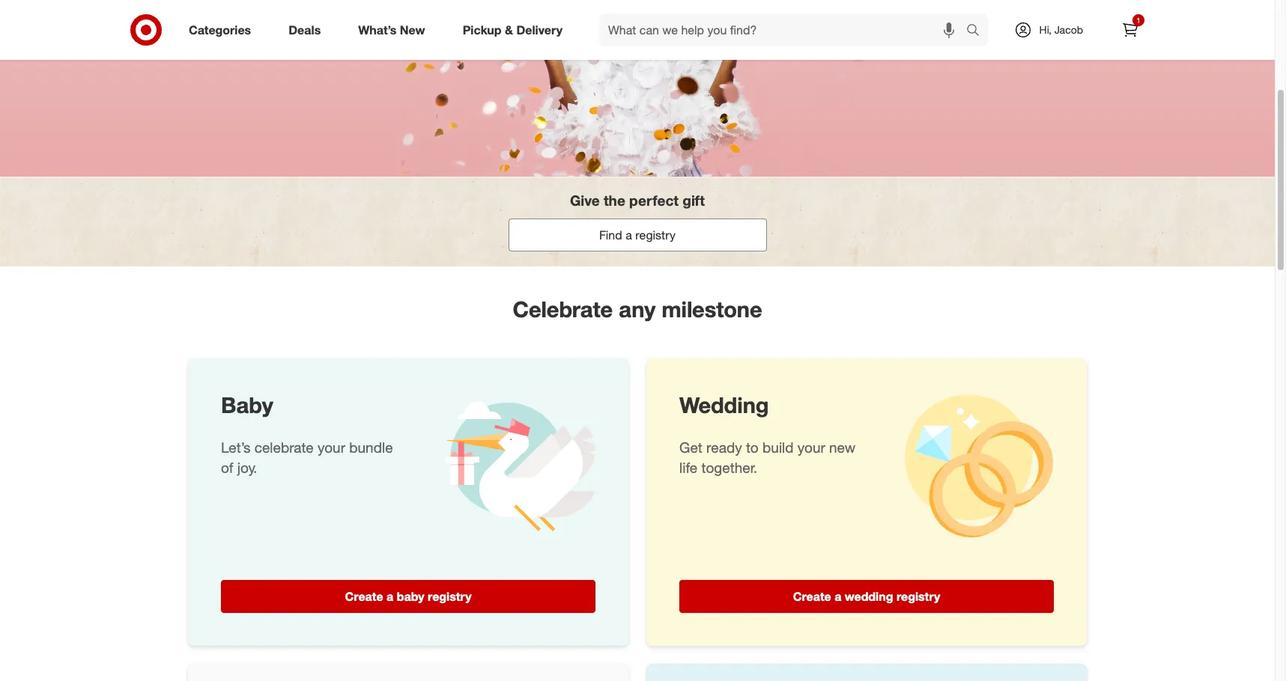 Task type: describe. For each thing, give the bounding box(es) containing it.
a inside find a registry 'button'
[[626, 228, 632, 243]]

together.
[[702, 459, 758, 476]]

what's
[[358, 22, 397, 37]]

create a wedding registry
[[793, 590, 941, 605]]

new
[[830, 439, 856, 456]]

to
[[746, 439, 759, 456]]

a for wedding
[[835, 590, 842, 605]]

your inside get ready to build your new life together.
[[798, 439, 826, 456]]

any
[[619, 296, 656, 323]]

life
[[680, 459, 698, 476]]

celebrate any milestone
[[513, 296, 763, 323]]

find
[[600, 228, 623, 243]]

joy.
[[237, 459, 257, 476]]

What can we help you find? suggestions appear below search field
[[600, 13, 970, 46]]

give the perfect gift
[[570, 192, 705, 209]]

baby
[[397, 590, 425, 605]]

ready
[[707, 439, 742, 456]]

of
[[221, 459, 233, 476]]

registry inside 'button'
[[636, 228, 676, 243]]

create a wedding registry button
[[680, 581, 1054, 614]]

baby
[[221, 392, 273, 419]]

give
[[570, 192, 600, 209]]

registry for baby
[[428, 590, 472, 605]]

hi,
[[1040, 23, 1052, 36]]

wedding
[[680, 392, 769, 419]]

pickup
[[463, 22, 502, 37]]

your inside the let's celebrate your bundle of joy.
[[318, 439, 346, 456]]

pickup & delivery
[[463, 22, 563, 37]]

gift
[[683, 192, 705, 209]]

deals
[[289, 22, 321, 37]]



Task type: vqa. For each thing, say whether or not it's contained in the screenshot.
Find Stores LINK
no



Task type: locate. For each thing, give the bounding box(es) containing it.
bundle
[[349, 439, 393, 456]]

milestone
[[662, 296, 763, 323]]

your
[[318, 439, 346, 456], [798, 439, 826, 456]]

create a baby registry button
[[221, 581, 596, 614]]

1 horizontal spatial a
[[626, 228, 632, 243]]

find a registry button
[[509, 219, 767, 252]]

&
[[505, 22, 513, 37]]

build
[[763, 439, 794, 456]]

2 horizontal spatial registry
[[897, 590, 941, 605]]

a
[[626, 228, 632, 243], [387, 590, 394, 605], [835, 590, 842, 605]]

1 your from the left
[[318, 439, 346, 456]]

0 horizontal spatial registry
[[428, 590, 472, 605]]

create
[[345, 590, 383, 605], [793, 590, 832, 605]]

get
[[680, 439, 703, 456]]

create inside button
[[793, 590, 832, 605]]

celebrate
[[513, 296, 613, 323]]

jacob
[[1055, 23, 1084, 36]]

perfect
[[630, 192, 679, 209]]

a left the "wedding"
[[835, 590, 842, 605]]

1 create from the left
[[345, 590, 383, 605]]

2 create from the left
[[793, 590, 832, 605]]

1 link
[[1114, 13, 1147, 46]]

registry down perfect
[[636, 228, 676, 243]]

delivery
[[517, 22, 563, 37]]

2 your from the left
[[798, 439, 826, 456]]

hi, jacob
[[1040, 23, 1084, 36]]

your left new
[[798, 439, 826, 456]]

categories link
[[176, 13, 270, 46]]

a inside create a baby registry button
[[387, 590, 394, 605]]

2 horizontal spatial a
[[835, 590, 842, 605]]

create left baby
[[345, 590, 383, 605]]

create left the "wedding"
[[793, 590, 832, 605]]

the
[[604, 192, 626, 209]]

a inside create a wedding registry button
[[835, 590, 842, 605]]

create for wedding
[[793, 590, 832, 605]]

get ready to build your new life together.
[[680, 439, 856, 476]]

1
[[1137, 16, 1141, 25]]

0 horizontal spatial create
[[345, 590, 383, 605]]

search button
[[960, 13, 996, 49]]

pickup & delivery link
[[450, 13, 582, 46]]

celebrate
[[255, 439, 314, 456]]

registry right the "wedding"
[[897, 590, 941, 605]]

registry
[[636, 228, 676, 243], [428, 590, 472, 605], [897, 590, 941, 605]]

create a baby registry
[[345, 590, 472, 605]]

registry for wedding
[[897, 590, 941, 605]]

wedding
[[845, 590, 894, 605]]

0 horizontal spatial a
[[387, 590, 394, 605]]

a left baby
[[387, 590, 394, 605]]

a for baby
[[387, 590, 394, 605]]

1 horizontal spatial registry
[[636, 228, 676, 243]]

categories
[[189, 22, 251, 37]]

a right find
[[626, 228, 632, 243]]

registry inside button
[[428, 590, 472, 605]]

let's
[[221, 439, 251, 456]]

what's new link
[[346, 13, 444, 46]]

1 horizontal spatial create
[[793, 590, 832, 605]]

create for baby
[[345, 590, 383, 605]]

create inside button
[[345, 590, 383, 605]]

new
[[400, 22, 425, 37]]

1 horizontal spatial your
[[798, 439, 826, 456]]

what's new
[[358, 22, 425, 37]]

registry right baby
[[428, 590, 472, 605]]

deals link
[[276, 13, 340, 46]]

find a registry
[[600, 228, 676, 243]]

your left bundle
[[318, 439, 346, 456]]

registry inside button
[[897, 590, 941, 605]]

let's celebrate your bundle of joy.
[[221, 439, 393, 476]]

search
[[960, 24, 996, 39]]

0 horizontal spatial your
[[318, 439, 346, 456]]



